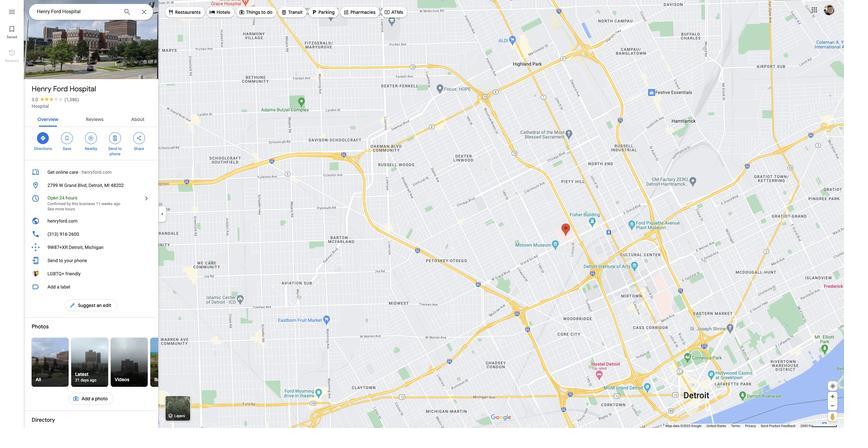 Task type: locate. For each thing, give the bounding box(es) containing it.
open 24 hours confirmed by this business 11 weeks ago see more hours
[[48, 195, 120, 212]]


[[385, 8, 390, 16]]

hospital button
[[32, 103, 49, 110]]

save
[[63, 147, 71, 151]]

directions
[[34, 147, 52, 151]]

send
[[108, 147, 117, 151], [48, 258, 58, 263], [762, 424, 769, 428]]

0 vertical spatial detroit,
[[89, 183, 103, 188]]

0 horizontal spatial a
[[57, 285, 59, 290]]

1 vertical spatial add
[[82, 396, 90, 402]]

395
[[41, 65, 49, 72]]

phone right your
[[74, 258, 87, 263]]

tab list
[[24, 111, 158, 127]]

a left photo at left bottom
[[92, 396, 94, 402]]

do
[[267, 9, 273, 15]]

1 horizontal spatial ago
[[114, 202, 120, 206]]

ago inside the open 24 hours confirmed by this business 11 weeks ago see more hours
[[114, 202, 120, 206]]

photos
[[51, 65, 67, 72]]

days
[[81, 378, 89, 383]]


[[344, 8, 350, 16]]

nearby
[[85, 147, 97, 151]]

 restaurants
[[168, 8, 201, 16]]

ago inside latest 21 days ago
[[90, 378, 97, 383]]

none field inside the henry ford hospital 'field'
[[37, 8, 118, 16]]

to inside  things to do
[[262, 9, 266, 15]]

terms button
[[732, 424, 741, 428]]

videos
[[115, 377, 129, 383]]

transit
[[289, 9, 303, 15]]

1 vertical spatial ago
[[90, 378, 97, 383]]

hospital down 3.0
[[32, 104, 49, 109]]

phone down  at the top of page
[[110, 152, 121, 156]]

send for send product feedback
[[762, 424, 769, 428]]

to inside send to phone
[[118, 147, 122, 151]]

restaurants
[[175, 9, 201, 15]]

overview
[[38, 117, 58, 122]]

detroit, down 2600 at the left of page
[[69, 245, 84, 250]]

0 horizontal spatial phone
[[74, 258, 87, 263]]

Henry Ford Hospital field
[[29, 4, 153, 20]]

get
[[48, 170, 55, 175]]

2 horizontal spatial send
[[762, 424, 769, 428]]

2 horizontal spatial to
[[262, 9, 266, 15]]

michigan
[[85, 245, 104, 250]]

0 vertical spatial a
[[57, 285, 59, 290]]

0 horizontal spatial detroit,
[[69, 245, 84, 250]]

product
[[770, 424, 781, 428]]

united states
[[707, 424, 727, 428]]

1 horizontal spatial send
[[108, 147, 117, 151]]

tab list inside henry ford hospital main content
[[24, 111, 158, 127]]

0 vertical spatial send
[[108, 147, 117, 151]]

0 horizontal spatial to
[[59, 258, 63, 263]]

0 vertical spatial add
[[48, 285, 56, 290]]

an
[[97, 303, 102, 309]]

henryford.com
[[82, 170, 112, 175], [48, 219, 78, 224]]

add a photo
[[82, 396, 108, 402]]

1 horizontal spatial hospital
[[70, 84, 96, 94]]

 suggest an edit
[[69, 302, 111, 309]]

1 horizontal spatial add
[[82, 396, 90, 402]]

3.0 stars image
[[38, 97, 65, 101]]

 hotels
[[209, 8, 230, 16]]

all
[[36, 377, 41, 383]]

48202
[[111, 183, 124, 188]]

1 vertical spatial hospital
[[32, 104, 49, 109]]

hospital up (1,386) at the top
[[70, 84, 96, 94]]

phone inside send to your phone button
[[74, 258, 87, 263]]

show your location image
[[831, 384, 837, 389]]

to left your
[[59, 258, 63, 263]]

a
[[57, 285, 59, 290], [92, 396, 94, 402]]

henryford.com down more
[[48, 219, 78, 224]]


[[239, 8, 245, 16]]

1 vertical spatial send
[[48, 258, 58, 263]]

 atms
[[385, 8, 404, 16]]

states
[[717, 424, 727, 428]]

a inside add a label button
[[57, 285, 59, 290]]

detroit, inside '9w87+xr detroit, michigan' button
[[69, 245, 84, 250]]

list containing saved
[[0, 0, 24, 428]]

grand
[[64, 183, 77, 188]]

0 vertical spatial phone
[[110, 152, 121, 156]]

a for photo
[[92, 396, 94, 402]]

(313) 916-2600
[[48, 232, 79, 237]]

send up lgbtq+
[[48, 258, 58, 263]]

reviews button
[[81, 111, 109, 127]]

1 horizontal spatial detroit,
[[89, 183, 103, 188]]

to left the do
[[262, 9, 266, 15]]

2799 w grand blvd, detroit, mi 48202
[[48, 183, 124, 188]]

send inside send to phone
[[108, 147, 117, 151]]

add left label
[[48, 285, 56, 290]]

send inside button
[[48, 258, 58, 263]]

send product feedback button
[[762, 424, 796, 428]]

about
[[131, 117, 145, 122]]

phone
[[110, 152, 121, 156], [74, 258, 87, 263]]

21
[[75, 378, 80, 383]]

videos button
[[86, 338, 173, 387]]

2000 ft button
[[801, 424, 838, 428]]

1 vertical spatial detroit,
[[69, 245, 84, 250]]

ft
[[810, 424, 812, 428]]

hours down by
[[65, 207, 75, 212]]

tab list containing overview
[[24, 111, 158, 127]]

3.0
[[32, 97, 38, 102]]

latest 21 days ago
[[75, 372, 97, 383]]

ago right days
[[90, 378, 97, 383]]

1 horizontal spatial to
[[118, 147, 122, 151]]

detroit, left mi
[[89, 183, 103, 188]]

list
[[0, 0, 24, 428]]

to left share
[[118, 147, 122, 151]]

send down  at the top of page
[[108, 147, 117, 151]]

reviews
[[86, 117, 104, 122]]

henry ford hospital main content
[[17, 0, 267, 428]]

hours
[[66, 195, 77, 201], [65, 207, 75, 212]]

add a label
[[48, 285, 70, 290]]


[[64, 135, 70, 142]]

©2023
[[681, 424, 691, 428]]

1,386 reviews element
[[65, 97, 79, 102]]

online
[[56, 170, 68, 175]]

0 horizontal spatial ago
[[90, 378, 97, 383]]


[[112, 135, 118, 142]]

united
[[707, 424, 717, 428]]

send inside button
[[762, 424, 769, 428]]

1 vertical spatial phone
[[74, 258, 87, 263]]

0 vertical spatial hospital
[[70, 84, 96, 94]]

0 horizontal spatial hospital
[[32, 104, 49, 109]]

lgbtq+
[[48, 271, 64, 277]]

footer
[[666, 424, 801, 428]]

 things to do
[[239, 8, 273, 16]]

None field
[[37, 8, 118, 16]]

1 vertical spatial to
[[118, 147, 122, 151]]

henryford.com up 2799 w grand blvd, detroit, mi 48202 button
[[82, 170, 112, 175]]

1 horizontal spatial henryford.com
[[82, 170, 112, 175]]

ago right 'weeks'
[[114, 202, 120, 206]]

0 vertical spatial ago
[[114, 202, 120, 206]]

0 horizontal spatial add
[[48, 285, 56, 290]]

2 vertical spatial to
[[59, 258, 63, 263]]

0 vertical spatial to
[[262, 9, 266, 15]]


[[69, 302, 75, 309]]

None search field
[[29, 4, 153, 20]]

1 horizontal spatial phone
[[110, 152, 121, 156]]

show street view coverage image
[[829, 412, 838, 422]]

menu image
[[8, 8, 16, 16]]

add right add a photo
[[82, 396, 90, 402]]

detroit,
[[89, 183, 103, 188], [69, 245, 84, 250]]

a inside add a photo button
[[92, 396, 94, 402]]

this
[[72, 202, 78, 206]]

0 horizontal spatial send
[[48, 258, 58, 263]]

footer containing map data ©2023 google
[[666, 424, 801, 428]]

henryford.com link
[[24, 215, 158, 228]]

edit
[[103, 303, 111, 309]]

1 vertical spatial henryford.com
[[48, 219, 78, 224]]

saved button
[[0, 22, 24, 41]]

suggest
[[78, 303, 96, 309]]

to inside button
[[59, 258, 63, 263]]

a left label
[[57, 285, 59, 290]]

send left product
[[762, 424, 769, 428]]

1 horizontal spatial a
[[92, 396, 94, 402]]

friendly
[[65, 271, 81, 277]]

information for henry ford hospital region
[[24, 166, 158, 281]]

saved
[[7, 35, 17, 39]]

1 vertical spatial hours
[[65, 207, 75, 212]]

privacy button
[[746, 424, 757, 428]]

2 vertical spatial send
[[762, 424, 769, 428]]

photo
[[95, 396, 108, 402]]

hours up by
[[66, 195, 77, 201]]

1 vertical spatial a
[[92, 396, 94, 402]]



Task type: vqa. For each thing, say whether or not it's contained in the screenshot.
days
yes



Task type: describe. For each thing, give the bounding box(es) containing it.
add a label button
[[24, 281, 158, 294]]

add for add a photo
[[82, 396, 90, 402]]

ford
[[53, 84, 68, 94]]

things
[[246, 9, 260, 15]]

0 vertical spatial henryford.com
[[82, 170, 112, 175]]

share
[[134, 147, 144, 151]]

privacy
[[746, 424, 757, 428]]

24
[[59, 195, 65, 201]]

get online care · henryford.com
[[48, 170, 112, 175]]

395 photos button
[[29, 63, 70, 74]]

united states button
[[707, 424, 727, 428]]

2799
[[48, 183, 58, 188]]

map
[[666, 424, 673, 428]]

photos
[[32, 324, 49, 330]]

data
[[674, 424, 680, 428]]

overview button
[[32, 111, 64, 127]]

pharmacies
[[351, 9, 376, 15]]

feedback
[[782, 424, 796, 428]]

2000 ft
[[801, 424, 812, 428]]


[[209, 8, 215, 16]]

phone inside send to phone
[[110, 152, 121, 156]]

916-
[[60, 232, 69, 237]]

actions for henry ford hospital region
[[24, 127, 158, 160]]

collapse side panel image
[[159, 211, 166, 218]]


[[136, 135, 142, 142]]

zoom in image
[[831, 394, 836, 399]]

weeks
[[102, 202, 113, 206]]

hotels
[[217, 9, 230, 15]]


[[40, 135, 46, 142]]

395 photos
[[41, 65, 67, 72]]

a for label
[[57, 285, 59, 290]]

 parking
[[312, 8, 335, 16]]

lgbtq+ friendly
[[48, 271, 81, 277]]

parking
[[319, 9, 335, 15]]

all button
[[17, 338, 83, 387]]

(313)
[[48, 232, 59, 237]]


[[88, 135, 94, 142]]


[[168, 8, 174, 16]]

detroit, inside 2799 w grand blvd, detroit, mi 48202 button
[[89, 183, 103, 188]]

add a photo image
[[73, 396, 79, 402]]

send to phone
[[108, 147, 122, 156]]

photo of henry ford hospital image
[[24, 0, 158, 90]]

confirmed
[[48, 202, 66, 206]]

terms
[[732, 424, 741, 428]]

atms
[[392, 9, 404, 15]]

footer inside google maps "element"
[[666, 424, 801, 428]]

 transit
[[281, 8, 303, 16]]

add for add a label
[[48, 285, 56, 290]]

0 vertical spatial hours
[[66, 195, 77, 201]]

by
[[67, 202, 71, 206]]


[[281, 8, 287, 16]]

2600
[[69, 232, 79, 237]]

building
[[154, 377, 172, 383]]

mi
[[104, 183, 110, 188]]

send for send to phone
[[108, 147, 117, 151]]

blvd,
[[78, 183, 87, 188]]

9w87+xr detroit, michigan
[[48, 245, 104, 250]]

0 horizontal spatial henryford.com
[[48, 219, 78, 224]]

11
[[96, 202, 101, 206]]

to for send to phone
[[118, 147, 122, 151]]

9w87+xr
[[48, 245, 68, 250]]

add a photo button
[[69, 391, 113, 407]]

2799 w grand blvd, detroit, mi 48202 button
[[24, 179, 158, 192]]

recents button
[[0, 46, 24, 65]]

recents
[[5, 58, 19, 63]]

henry
[[32, 84, 51, 94]]

send to your phone button
[[24, 254, 158, 267]]

latest
[[75, 372, 89, 378]]

google
[[692, 424, 702, 428]]

care
[[69, 170, 78, 175]]

send for send to your phone
[[48, 258, 58, 263]]

more
[[55, 207, 64, 212]]

layers
[[175, 414, 185, 419]]

none search field inside google maps "element"
[[29, 4, 153, 20]]

google account: ben chafik  
(ben.chafik@adept.ai) image
[[825, 4, 835, 15]]

 pharmacies
[[344, 8, 376, 16]]

w
[[59, 183, 63, 188]]

map data ©2023 google
[[666, 424, 702, 428]]

directory
[[32, 417, 55, 424]]

to for send to your phone
[[59, 258, 63, 263]]

send to your phone
[[48, 258, 87, 263]]

·
[[79, 170, 81, 175]]

google maps element
[[0, 0, 845, 428]]

zoom out image
[[831, 404, 836, 409]]



